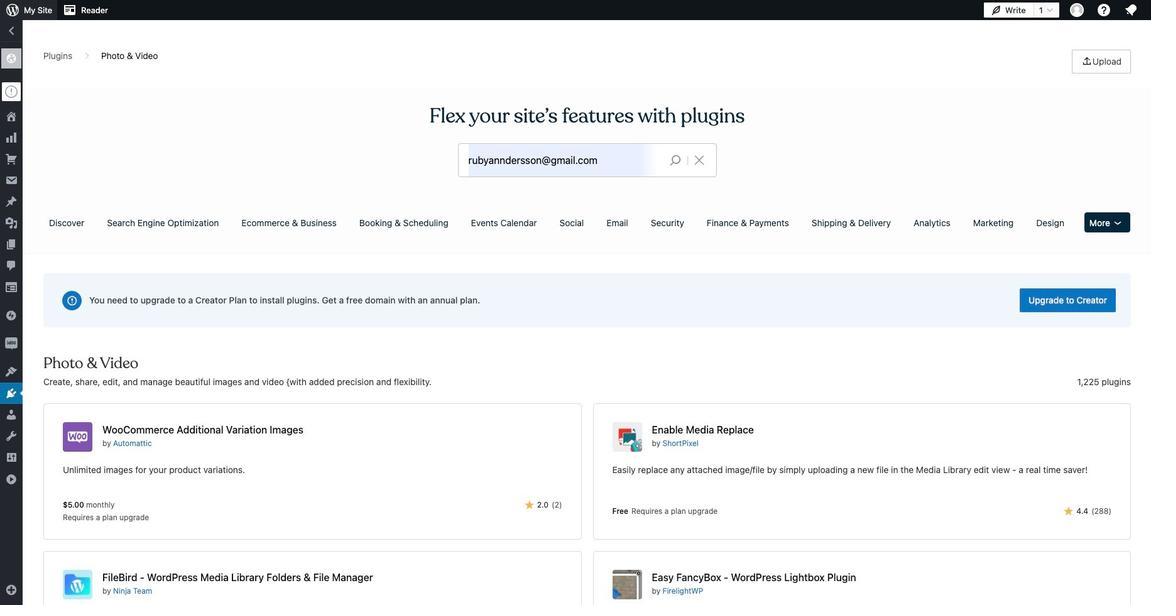 Task type: locate. For each thing, give the bounding box(es) containing it.
plugin icon image
[[63, 422, 92, 452], [613, 422, 642, 452], [63, 570, 92, 600], [613, 570, 642, 600]]

0 vertical spatial img image
[[5, 309, 18, 322]]

manage your notifications image
[[1124, 3, 1139, 18]]

img image
[[5, 309, 18, 322], [5, 338, 18, 350]]

1 img image from the top
[[5, 309, 18, 322]]

help image
[[1097, 3, 1112, 18]]

Search search field
[[469, 144, 660, 177]]

1 vertical spatial img image
[[5, 338, 18, 350]]

open search image
[[660, 152, 691, 169]]

None search field
[[459, 144, 716, 177]]

main content
[[39, 50, 1136, 605]]



Task type: describe. For each thing, give the bounding box(es) containing it.
close search image
[[684, 153, 715, 168]]

2 img image from the top
[[5, 338, 18, 350]]

my profile image
[[1071, 3, 1084, 17]]



Task type: vqa. For each thing, say whether or not it's contained in the screenshot.
MAIN CONTENT
yes



